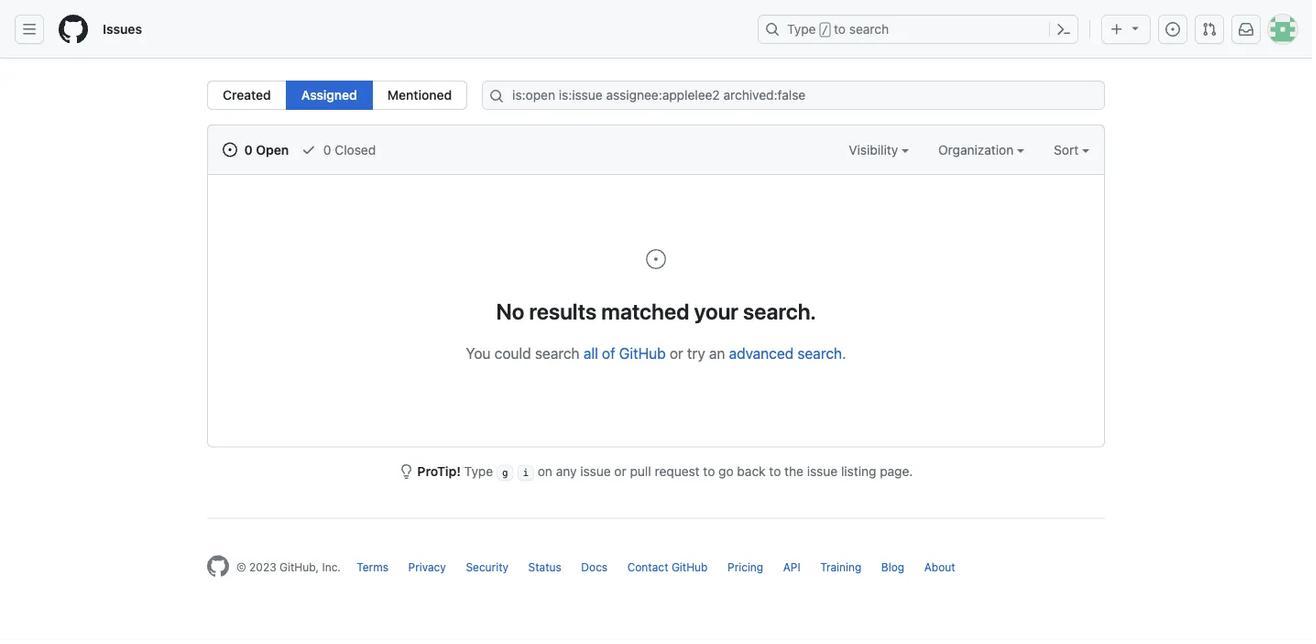 Task type: describe. For each thing, give the bounding box(es) containing it.
training link
[[820, 561, 862, 574]]

0 horizontal spatial to
[[703, 464, 715, 479]]

no results matched your search.
[[496, 298, 816, 324]]

inc.
[[322, 561, 341, 574]]

pricing
[[728, 561, 764, 574]]

mentioned
[[388, 88, 452, 103]]

you could search all of github or try an advanced search .
[[466, 345, 846, 362]]

assigned
[[301, 88, 357, 103]]

organization
[[939, 142, 1017, 157]]

homepage image
[[207, 556, 229, 578]]

2023
[[249, 561, 276, 574]]

docs link
[[581, 561, 608, 574]]

all of github link
[[584, 345, 666, 362]]

open
[[256, 142, 289, 157]]

blog
[[882, 561, 905, 574]]

closed
[[335, 142, 376, 157]]

0 for open
[[244, 142, 253, 157]]

privacy link
[[408, 561, 446, 574]]

plus image
[[1110, 22, 1125, 37]]

© 2023 github, inc.
[[236, 561, 341, 574]]

your
[[694, 298, 739, 324]]

g
[[502, 467, 508, 479]]

mentioned link
[[372, 81, 468, 110]]

/
[[822, 24, 828, 37]]

any
[[556, 464, 577, 479]]

protip!
[[417, 464, 461, 479]]

0 vertical spatial issue opened image
[[1166, 22, 1180, 37]]

protip! type g
[[417, 464, 508, 479]]

0 horizontal spatial type
[[464, 464, 493, 479]]

pull
[[630, 464, 651, 479]]

contact
[[628, 561, 669, 574]]

an
[[709, 345, 725, 362]]

1 horizontal spatial to
[[769, 464, 781, 479]]

training
[[820, 561, 862, 574]]

triangle down image
[[1128, 21, 1143, 35]]

issue opened image inside 0 open link
[[223, 143, 237, 157]]

0 horizontal spatial or
[[614, 464, 627, 479]]

git pull request image
[[1202, 22, 1217, 37]]

pricing link
[[728, 561, 764, 574]]

1 horizontal spatial issue opened image
[[645, 248, 667, 270]]

0 open link
[[223, 140, 289, 159]]

you
[[466, 345, 491, 362]]

results
[[529, 298, 597, 324]]

api
[[783, 561, 801, 574]]

go
[[719, 464, 734, 479]]

type / to search
[[787, 22, 889, 37]]

on
[[538, 464, 553, 479]]

status link
[[528, 561, 562, 574]]

the
[[785, 464, 804, 479]]

©
[[236, 561, 246, 574]]

0 horizontal spatial search
[[535, 345, 580, 362]]

1 horizontal spatial search
[[798, 345, 842, 362]]

search image
[[490, 89, 504, 104]]

.
[[842, 345, 846, 362]]

all
[[584, 345, 598, 362]]

assigned link
[[286, 81, 373, 110]]

request
[[655, 464, 700, 479]]

2 issue from the left
[[807, 464, 838, 479]]

i
[[523, 467, 529, 479]]

terms link
[[357, 561, 389, 574]]

privacy
[[408, 561, 446, 574]]



Task type: vqa. For each thing, say whether or not it's contained in the screenshot.
Show options icon for first The Add Or Remove Reactions element from the bottom
no



Task type: locate. For each thing, give the bounding box(es) containing it.
about link
[[924, 561, 956, 574]]

0 right check icon
[[323, 142, 331, 157]]

0 closed
[[320, 142, 376, 157]]

1 horizontal spatial 0
[[323, 142, 331, 157]]

about
[[924, 561, 956, 574]]

or left pull
[[614, 464, 627, 479]]

light bulb image
[[399, 465, 414, 479]]

0 horizontal spatial github
[[619, 345, 666, 362]]

created link
[[207, 81, 287, 110]]

github,
[[280, 561, 319, 574]]

check image
[[302, 143, 316, 157]]

0 vertical spatial github
[[619, 345, 666, 362]]

0 closed link
[[302, 140, 376, 159]]

issue
[[580, 464, 611, 479], [807, 464, 838, 479]]

2 horizontal spatial search
[[849, 22, 889, 37]]

0 vertical spatial or
[[670, 345, 683, 362]]

1 0 from the left
[[244, 142, 253, 157]]

contact github
[[628, 561, 708, 574]]

created
[[223, 88, 271, 103]]

issue right the
[[807, 464, 838, 479]]

sort
[[1054, 142, 1079, 157]]

2 vertical spatial issue opened image
[[645, 248, 667, 270]]

0 left open
[[244, 142, 253, 157]]

issue opened image up no results matched your search.
[[645, 248, 667, 270]]

1 horizontal spatial github
[[672, 561, 708, 574]]

0 vertical spatial type
[[787, 22, 816, 37]]

to left the
[[769, 464, 781, 479]]

to right /
[[834, 22, 846, 37]]

to
[[834, 22, 846, 37], [703, 464, 715, 479], [769, 464, 781, 479]]

1 horizontal spatial type
[[787, 22, 816, 37]]

security link
[[466, 561, 509, 574]]

search right /
[[849, 22, 889, 37]]

api link
[[783, 561, 801, 574]]

0 horizontal spatial issue
[[580, 464, 611, 479]]

issue opened image left git pull request 'icon'
[[1166, 22, 1180, 37]]

i on any issue or pull request to go back to the issue listing page.
[[523, 464, 913, 479]]

page.
[[880, 464, 913, 479]]

github
[[619, 345, 666, 362], [672, 561, 708, 574]]

docs
[[581, 561, 608, 574]]

2 horizontal spatial to
[[834, 22, 846, 37]]

of
[[602, 345, 616, 362]]

type left g
[[464, 464, 493, 479]]

advanced
[[729, 345, 794, 362]]

Issues search field
[[482, 81, 1105, 110]]

blog link
[[882, 561, 905, 574]]

0
[[244, 142, 253, 157], [323, 142, 331, 157]]

search
[[849, 22, 889, 37], [535, 345, 580, 362], [798, 345, 842, 362]]

or
[[670, 345, 683, 362], [614, 464, 627, 479]]

1 vertical spatial or
[[614, 464, 627, 479]]

2 0 from the left
[[323, 142, 331, 157]]

0 horizontal spatial 0
[[244, 142, 253, 157]]

back
[[737, 464, 766, 479]]

type
[[787, 22, 816, 37], [464, 464, 493, 479]]

issue opened image left 0 open
[[223, 143, 237, 157]]

1 issue from the left
[[580, 464, 611, 479]]

status
[[528, 561, 562, 574]]

1 vertical spatial issue opened image
[[223, 143, 237, 157]]

github right "contact" at bottom
[[672, 561, 708, 574]]

sort button
[[1054, 140, 1090, 159]]

to left go
[[703, 464, 715, 479]]

0 horizontal spatial issue opened image
[[223, 143, 237, 157]]

2 horizontal spatial issue opened image
[[1166, 22, 1180, 37]]

issues element
[[207, 81, 468, 110]]

github right of
[[619, 345, 666, 362]]

search down search.
[[798, 345, 842, 362]]

contact github link
[[628, 561, 708, 574]]

1 horizontal spatial issue
[[807, 464, 838, 479]]

1 vertical spatial type
[[464, 464, 493, 479]]

homepage image
[[59, 15, 88, 44]]

1 horizontal spatial or
[[670, 345, 683, 362]]

visibility
[[849, 142, 902, 157]]

listing
[[841, 464, 877, 479]]

or left try
[[670, 345, 683, 362]]

try
[[687, 345, 705, 362]]

type left /
[[787, 22, 816, 37]]

advanced search link
[[729, 345, 842, 362]]

issues
[[103, 22, 142, 37]]

visibility button
[[849, 140, 909, 159]]

no
[[496, 298, 525, 324]]

could
[[495, 345, 531, 362]]

matched
[[602, 298, 690, 324]]

0 open
[[241, 142, 289, 157]]

terms
[[357, 561, 389, 574]]

command palette image
[[1057, 22, 1071, 37]]

organization button
[[939, 140, 1025, 159]]

1 vertical spatial github
[[672, 561, 708, 574]]

issue right any
[[580, 464, 611, 479]]

search left all
[[535, 345, 580, 362]]

notifications image
[[1239, 22, 1254, 37]]

0 for closed
[[323, 142, 331, 157]]

security
[[466, 561, 509, 574]]

issue opened image
[[1166, 22, 1180, 37], [223, 143, 237, 157], [645, 248, 667, 270]]

Search all issues text field
[[482, 81, 1105, 110]]

search.
[[743, 298, 816, 324]]



